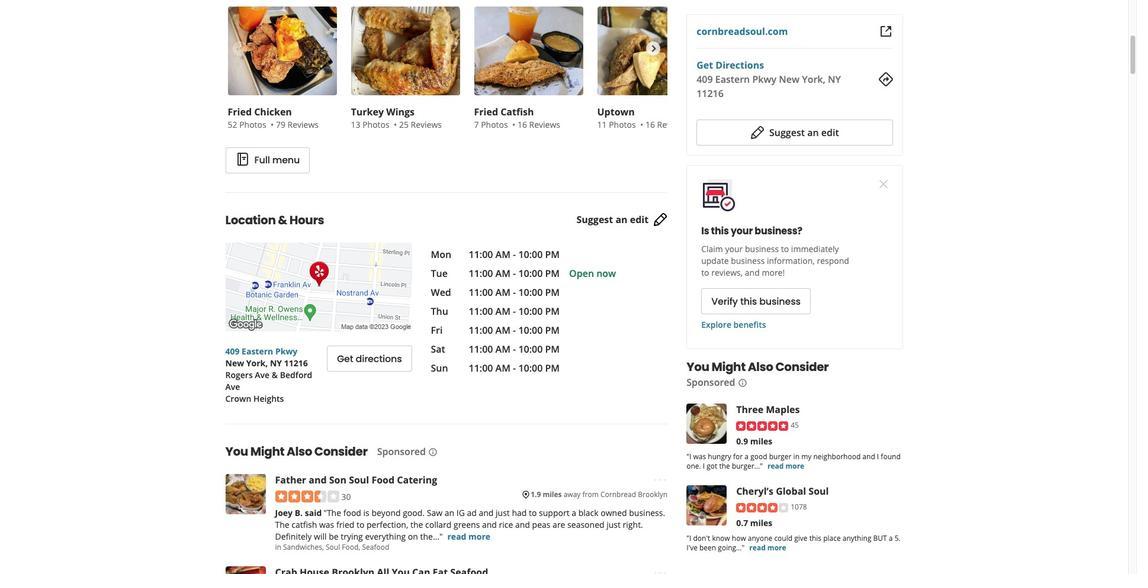 Task type: locate. For each thing, give the bounding box(es) containing it.
1 vertical spatial ave
[[225, 382, 240, 393]]

but
[[874, 534, 887, 544]]

6 am from the top
[[496, 343, 511, 356]]

the down good.
[[411, 520, 423, 531]]

10:00 for wed
[[519, 286, 543, 299]]

4 pm from the top
[[545, 305, 560, 318]]

might
[[712, 359, 746, 376], [251, 444, 285, 460]]

1 vertical spatial 11216
[[284, 358, 308, 369]]

turkey
[[351, 105, 384, 119]]

5 11:00 from the top
[[469, 324, 493, 337]]

get directions link
[[697, 59, 764, 72]]

1 vertical spatial your
[[726, 244, 743, 255]]

1 vertical spatial also
[[287, 444, 312, 460]]

ny down 409 eastern pkwy link
[[270, 358, 282, 369]]

business down more!
[[760, 295, 801, 308]]

this right is
[[711, 225, 729, 238]]

1 vertical spatial a
[[572, 508, 577, 519]]

2 10:00 from the top
[[519, 267, 543, 280]]

1 vertical spatial eastern
[[242, 346, 273, 357]]

might down the explore benefits link
[[712, 359, 746, 376]]

sat
[[431, 343, 446, 356]]

a right for
[[745, 452, 749, 462]]

24 more v2 image
[[654, 566, 668, 575]]

read more for three maples
[[768, 461, 805, 472]]

to down update
[[702, 267, 710, 278]]

1 vertical spatial edit
[[630, 213, 649, 226]]

2 vertical spatial miles
[[751, 518, 773, 529]]

am for tue
[[496, 267, 511, 280]]

2 horizontal spatial soul
[[809, 485, 829, 498]]

soul left food,
[[326, 543, 340, 553]]

0 vertical spatial suggest an edit
[[770, 126, 839, 139]]

5 star rating image
[[737, 422, 789, 431]]

4 - from the top
[[513, 305, 516, 318]]

1 horizontal spatial i
[[877, 452, 879, 462]]

an left 24 pencil v2 icon
[[616, 213, 628, 226]]

this right give
[[810, 534, 822, 544]]

read right good
[[768, 461, 784, 472]]

soul up '30'
[[349, 474, 369, 487]]

2 fried from the left
[[474, 105, 498, 119]]

chicken
[[254, 105, 292, 119]]

1 16 reviews from the left
[[518, 119, 561, 130]]

read right how
[[750, 543, 766, 553]]

7 11:00 am - 10:00 pm from the top
[[469, 362, 560, 375]]

2 horizontal spatial read
[[768, 461, 784, 472]]

11:00 right wed
[[469, 286, 493, 299]]

business up the reviews, in the top of the page
[[731, 255, 765, 267]]

2 reviews from the left
[[411, 119, 442, 130]]

map image
[[225, 243, 412, 332]]

3 am from the top
[[496, 286, 511, 299]]

new up "rogers" at bottom
[[225, 358, 244, 369]]

reviews for uptown
[[657, 119, 689, 130]]

0 vertical spatial in
[[794, 452, 800, 462]]

0 vertical spatial edit
[[822, 126, 839, 139]]

2 16 from the left
[[646, 119, 655, 130]]

global
[[776, 485, 807, 498]]

3 reviews from the left
[[529, 119, 561, 130]]

uptown image
[[598, 7, 707, 95]]

16 down catfish
[[518, 119, 527, 130]]

you for 16 info v2 icon to the right
[[687, 359, 710, 376]]

2 - from the top
[[513, 267, 516, 280]]

0 vertical spatial ny
[[828, 73, 841, 86]]

1 horizontal spatial also
[[748, 359, 774, 376]]

0 vertical spatial new
[[779, 73, 800, 86]]

an inside button
[[808, 126, 819, 139]]

know
[[712, 534, 730, 544]]

11216 up bedford
[[284, 358, 308, 369]]

1 vertical spatial miles
[[543, 490, 562, 500]]

suggest an edit inside location & hours element
[[577, 213, 649, 226]]

2 horizontal spatial a
[[889, 534, 893, 544]]

1 horizontal spatial a
[[745, 452, 749, 462]]

"i left got
[[687, 452, 692, 462]]

photos inside fried catfish 7 photos
[[481, 119, 508, 130]]

1 11:00 am - 10:00 pm from the top
[[469, 248, 560, 261]]

1 vertical spatial you might also consider
[[225, 444, 368, 460]]

an right 24 pencil v2 image
[[808, 126, 819, 139]]

11:00 right the thu at bottom
[[469, 305, 493, 318]]

father and son soul food catering image
[[225, 475, 266, 515]]

3.5 star rating image
[[275, 491, 339, 503]]

edit
[[822, 126, 839, 139], [630, 213, 649, 226]]

i left got
[[703, 461, 705, 472]]

fried up 7
[[474, 105, 498, 119]]

ave up "crown"
[[225, 382, 240, 393]]

6 pm from the top
[[545, 343, 560, 356]]

in down the
[[275, 543, 281, 553]]

fried for fried chicken
[[228, 105, 252, 119]]

16 reviews for uptown
[[646, 119, 689, 130]]

409 inside the 409 eastern pkwy new york, ny 11216 rogers ave & bedford ave crown heights
[[225, 346, 240, 357]]

0 horizontal spatial sponsored
[[377, 446, 426, 459]]

saw
[[427, 508, 443, 519]]

0 vertical spatial 11216
[[697, 87, 724, 100]]

an left ig
[[445, 508, 455, 519]]

11216 down get directions link
[[697, 87, 724, 100]]

"i inside the ""i was hungry for a good burger in my neighborhood and i found one. i got the burger…""
[[687, 452, 692, 462]]

1 vertical spatial pkwy
[[275, 346, 298, 357]]

more up global at the bottom right
[[786, 461, 805, 472]]

6 11:00 from the top
[[469, 343, 493, 356]]

photos right 7
[[481, 119, 508, 130]]

10:00 for thu
[[519, 305, 543, 318]]

3 - from the top
[[513, 286, 516, 299]]

11:00 right the fri
[[469, 324, 493, 337]]

5 11:00 am - 10:00 pm from the top
[[469, 324, 560, 337]]

1 vertical spatial you
[[225, 444, 248, 460]]

2 am from the top
[[496, 267, 511, 280]]

0 vertical spatial might
[[712, 359, 746, 376]]

0 vertical spatial pkwy
[[753, 73, 777, 86]]

11:00 right tue
[[469, 267, 493, 280]]

1 reviews from the left
[[288, 119, 319, 130]]

7 11:00 from the top
[[469, 362, 493, 375]]

1 vertical spatial suggest
[[577, 213, 613, 226]]

11:00 am - 10:00 pm for wed
[[469, 286, 560, 299]]

- for tue
[[513, 267, 516, 280]]

consider up "maples"
[[776, 359, 829, 376]]

cornbread
[[601, 490, 636, 500]]

get directions link
[[327, 346, 412, 372]]

1 horizontal spatial 16
[[646, 119, 655, 130]]

fried inside fried catfish 7 photos
[[474, 105, 498, 119]]

york, down 409 eastern pkwy link
[[246, 358, 268, 369]]

reviews for fried catfish
[[529, 119, 561, 130]]

was down "the
[[319, 520, 334, 531]]

more!
[[762, 267, 785, 278]]

seasoned
[[568, 520, 605, 531]]

0 vertical spatial get
[[697, 59, 713, 72]]

fried catfish image
[[474, 7, 583, 95]]

this for business
[[741, 295, 757, 308]]

- for sun
[[513, 362, 516, 375]]

burger
[[770, 452, 792, 462]]

the…"
[[420, 532, 443, 543]]

to up information,
[[781, 244, 789, 255]]

ave right "rogers" at bottom
[[255, 370, 270, 381]]

fried chicken 52 photos
[[228, 105, 292, 130]]

and left found
[[863, 452, 876, 462]]

peas
[[532, 520, 551, 531]]

16 info v2 image up three
[[738, 379, 747, 388]]

13
[[351, 119, 361, 130]]

1 horizontal spatial this
[[741, 295, 757, 308]]

2 horizontal spatial an
[[808, 126, 819, 139]]

11216 inside the 409 eastern pkwy new york, ny 11216 rogers ave & bedford ave crown heights
[[284, 358, 308, 369]]

1 am from the top
[[496, 248, 511, 261]]

was left got
[[694, 452, 706, 462]]

got
[[707, 461, 718, 472]]

get inside location & hours element
[[337, 352, 353, 366]]

0 vertical spatial the
[[720, 461, 730, 472]]

4 11:00 am - 10:00 pm from the top
[[469, 305, 560, 318]]

0 horizontal spatial 16 reviews
[[518, 119, 561, 130]]

24 pencil v2 image
[[751, 126, 765, 140]]

is
[[702, 225, 710, 238]]

verify this business
[[712, 295, 801, 308]]

read more link for cheryl's global soul
[[750, 543, 787, 553]]

1 horizontal spatial suggest an edit
[[770, 126, 839, 139]]

you might also consider up father
[[225, 444, 368, 460]]

1 vertical spatial york,
[[246, 358, 268, 369]]

get
[[697, 59, 713, 72], [337, 352, 353, 366]]

11:00 right sat
[[469, 343, 493, 356]]

"i left don't
[[687, 534, 692, 544]]

5 pm from the top
[[545, 324, 560, 337]]

7 am from the top
[[496, 362, 511, 375]]

2 11:00 from the top
[[469, 267, 493, 280]]

1 photos from the left
[[239, 119, 266, 130]]

more for cheryl's global soul
[[768, 543, 787, 553]]

eastern
[[716, 73, 750, 86], [242, 346, 273, 357]]

a left black
[[572, 508, 577, 519]]

24 directions v2 image
[[879, 72, 893, 87]]

maples
[[766, 404, 800, 417]]

and inside is this your business? claim your business to immediately update business information, respond to reviews, and more!
[[745, 267, 760, 278]]

explore benefits
[[702, 319, 767, 331]]

ny left 24 directions v2 icon
[[828, 73, 841, 86]]

"i don't know how anyone could give this place anything but a 5. i've been going…"
[[687, 534, 901, 553]]

new up suggest an edit button
[[779, 73, 800, 86]]

"the food is beyond good. saw an ig ad and just had to support a black owned business. the catfish was fried to perfection, the collard greens and rice and peas are seasoned just right. definitely will be trying everything on the…"
[[275, 508, 666, 543]]

1 vertical spatial the
[[411, 520, 423, 531]]

1 vertical spatial in
[[275, 543, 281, 553]]

6 10:00 from the top
[[519, 343, 543, 356]]

& left bedford
[[272, 370, 278, 381]]

0 horizontal spatial 16 info v2 image
[[428, 448, 438, 457]]

1 vertical spatial suggest an edit
[[577, 213, 649, 226]]

1 vertical spatial "i
[[687, 534, 692, 544]]

0 vertical spatial &
[[278, 212, 287, 229]]

pm for sat
[[545, 343, 560, 356]]

"i inside ""i don't know how anyone could give this place anything but a 5. i've been going…""
[[687, 534, 692, 544]]

pm
[[545, 248, 560, 261], [545, 267, 560, 280], [545, 286, 560, 299], [545, 305, 560, 318], [545, 324, 560, 337], [545, 343, 560, 356], [545, 362, 560, 375]]

york, up suggest an edit button
[[802, 73, 826, 86]]

1 vertical spatial new
[[225, 358, 244, 369]]

2 vertical spatial this
[[810, 534, 822, 544]]

7 pm from the top
[[545, 362, 560, 375]]

0 horizontal spatial pkwy
[[275, 346, 298, 357]]

0 vertical spatial suggest
[[770, 126, 805, 139]]

the
[[720, 461, 730, 472], [411, 520, 423, 531]]

0 horizontal spatial soul
[[326, 543, 340, 553]]

0 horizontal spatial you
[[225, 444, 248, 460]]

0 horizontal spatial suggest an edit
[[577, 213, 649, 226]]

cornbreadsoul.com link
[[697, 25, 788, 38]]

7 - from the top
[[513, 362, 516, 375]]

menu
[[272, 153, 300, 167]]

photos right 52 at the top left
[[239, 119, 266, 130]]

1 horizontal spatial 11216
[[697, 87, 724, 100]]

5 am from the top
[[496, 324, 511, 337]]

you up "father and son soul food catering" image
[[225, 444, 248, 460]]

information,
[[767, 255, 815, 267]]

1 vertical spatial 409
[[225, 346, 240, 357]]

0 vertical spatial just
[[496, 508, 510, 519]]

read more link down 0.7 miles
[[750, 543, 787, 553]]

father and son soul food catering
[[275, 474, 437, 487]]

0 horizontal spatial new
[[225, 358, 244, 369]]

cheryl's global soul
[[737, 485, 829, 498]]

the inside "the food is beyond good. saw an ig ad and just had to support a black owned business. the catfish was fried to perfection, the collard greens and rice and peas are seasoned just right. definitely will be trying everything on the…"
[[411, 520, 423, 531]]

1 horizontal spatial an
[[616, 213, 628, 226]]

consider up son
[[315, 444, 368, 460]]

hours
[[290, 212, 324, 229]]

am
[[496, 248, 511, 261], [496, 267, 511, 280], [496, 286, 511, 299], [496, 305, 511, 318], [496, 324, 511, 337], [496, 343, 511, 356], [496, 362, 511, 375]]

the right got
[[720, 461, 730, 472]]

pm for sun
[[545, 362, 560, 375]]

0 horizontal spatial york,
[[246, 358, 268, 369]]

sponsored
[[687, 376, 736, 389], [377, 446, 426, 459]]

york, inside the 409 eastern pkwy new york, ny 11216 rogers ave & bedford ave crown heights
[[246, 358, 268, 369]]

4 photos from the left
[[609, 119, 636, 130]]

1 horizontal spatial edit
[[822, 126, 839, 139]]

cornbreadsoul.com
[[697, 25, 788, 38]]

0 vertical spatial sponsored
[[687, 376, 736, 389]]

11:00 for tue
[[469, 267, 493, 280]]

409 down get directions link
[[697, 73, 713, 86]]

6 - from the top
[[513, 343, 516, 356]]

menu element
[[225, 0, 709, 174]]

reviews right 'uptown 11 photos'
[[657, 119, 689, 130]]

you for bottommost 16 info v2 icon
[[225, 444, 248, 460]]

just up rice
[[496, 508, 510, 519]]

more
[[786, 461, 805, 472], [469, 532, 491, 543], [768, 543, 787, 553]]

11:00 right mon
[[469, 248, 493, 261]]

directions
[[716, 59, 764, 72]]

11:00 for wed
[[469, 286, 493, 299]]

& left hours
[[278, 212, 287, 229]]

burger…"
[[732, 461, 763, 472]]

suggest up open now
[[577, 213, 613, 226]]

might up father
[[251, 444, 285, 460]]

1 horizontal spatial ave
[[255, 370, 270, 381]]

photos for chicken
[[239, 119, 266, 130]]

miles for three
[[751, 436, 773, 447]]

this inside is this your business? claim your business to immediately update business information, respond to reviews, and more!
[[711, 225, 729, 238]]

1 horizontal spatial you might also consider
[[687, 359, 829, 376]]

was inside "the food is beyond good. saw an ig ad and just had to support a black owned business. the catfish was fried to perfection, the collard greens and rice and peas are seasoned just right. definitely will be trying everything on the…"
[[319, 520, 334, 531]]

directions
[[356, 352, 402, 366]]

suggest an edit right 24 pencil v2 image
[[770, 126, 839, 139]]

0 horizontal spatial an
[[445, 508, 455, 519]]

close image
[[877, 177, 891, 191]]

new inside the 409 eastern pkwy new york, ny 11216 rogers ave & bedford ave crown heights
[[225, 358, 244, 369]]

previous image
[[233, 41, 246, 56]]

anyone
[[748, 534, 773, 544]]

3 10:00 from the top
[[519, 286, 543, 299]]

1 fried from the left
[[228, 105, 252, 119]]

16 info v2 image up catering
[[428, 448, 438, 457]]

16 info v2 image
[[738, 379, 747, 388], [428, 448, 438, 457]]

read more link up cheryl's global soul
[[768, 461, 805, 472]]

pm for mon
[[545, 248, 560, 261]]

0 horizontal spatial just
[[496, 508, 510, 519]]

am for sun
[[496, 362, 511, 375]]

2 photos from the left
[[363, 119, 390, 130]]

11:00
[[469, 248, 493, 261], [469, 267, 493, 280], [469, 286, 493, 299], [469, 305, 493, 318], [469, 324, 493, 337], [469, 343, 493, 356], [469, 362, 493, 375]]

everything
[[365, 532, 406, 543]]

get left directions at the top right
[[697, 59, 713, 72]]

rogers
[[225, 370, 253, 381]]

get inside get directions 409 eastern pkwy new york, ny 11216
[[697, 59, 713, 72]]

16 reviews
[[518, 119, 561, 130], [646, 119, 689, 130]]

three maples
[[737, 404, 800, 417]]

3 11:00 from the top
[[469, 286, 493, 299]]

a inside ""i don't know how anyone could give this place anything but a 5. i've been going…""
[[889, 534, 893, 544]]

a left 5.
[[889, 534, 893, 544]]

11:00 right the 'sun' on the bottom of page
[[469, 362, 493, 375]]

am for mon
[[496, 248, 511, 261]]

409 up "rogers" at bottom
[[225, 346, 240, 357]]

reviews right 25
[[411, 119, 442, 130]]

4 reviews from the left
[[657, 119, 689, 130]]

you down explore
[[687, 359, 710, 376]]

don't
[[694, 534, 711, 544]]

in
[[794, 452, 800, 462], [275, 543, 281, 553]]

full
[[254, 153, 270, 167]]

business.
[[629, 508, 666, 519]]

eastern down get directions link
[[716, 73, 750, 86]]

0.9 miles
[[737, 436, 773, 447]]

read more up cheryl's global soul
[[768, 461, 805, 472]]

4 11:00 from the top
[[469, 305, 493, 318]]

1 horizontal spatial pkwy
[[753, 73, 777, 86]]

fried inside fried chicken 52 photos
[[228, 105, 252, 119]]

miles down 5 star rating image
[[751, 436, 773, 447]]

suggest an edit left 24 pencil v2 icon
[[577, 213, 649, 226]]

7 10:00 from the top
[[519, 362, 543, 375]]

0 horizontal spatial was
[[319, 520, 334, 531]]

5 10:00 from the top
[[519, 324, 543, 337]]

update
[[702, 255, 729, 267]]

cheryl's global soul image
[[687, 486, 727, 526]]

photos
[[239, 119, 266, 130], [363, 119, 390, 130], [481, 119, 508, 130], [609, 119, 636, 130]]

fried up 52 at the top left
[[228, 105, 252, 119]]

11:00 for fri
[[469, 324, 493, 337]]

sponsored up "three maples" image
[[687, 376, 736, 389]]

an inside location & hours element
[[616, 213, 628, 226]]

pkwy up bedford
[[275, 346, 298, 357]]

2 "i from the top
[[687, 534, 692, 544]]

0 vertical spatial york,
[[802, 73, 826, 86]]

and left more!
[[745, 267, 760, 278]]

16 reviews down catfish
[[518, 119, 561, 130]]

also up father
[[287, 444, 312, 460]]

1 vertical spatial consider
[[315, 444, 368, 460]]

5 - from the top
[[513, 324, 516, 337]]

pm for wed
[[545, 286, 560, 299]]

suggest an edit inside button
[[770, 126, 839, 139]]

read down greens
[[448, 532, 467, 543]]

read more link
[[768, 461, 805, 472], [448, 532, 491, 543], [750, 543, 787, 553]]

0 horizontal spatial eastern
[[242, 346, 273, 357]]

immediately
[[792, 244, 839, 255]]

uptown 11 photos
[[598, 105, 636, 130]]

11:00 am - 10:00 pm for thu
[[469, 305, 560, 318]]

also up three maples link
[[748, 359, 774, 376]]

your right claim
[[726, 244, 743, 255]]

full menu
[[254, 153, 300, 167]]

3 11:00 am - 10:00 pm from the top
[[469, 286, 560, 299]]

you might also consider down 'benefits'
[[687, 359, 829, 376]]

4 10:00 from the top
[[519, 305, 543, 318]]

reviews down catfish
[[529, 119, 561, 130]]

1 horizontal spatial read
[[750, 543, 766, 553]]

11216 inside get directions 409 eastern pkwy new york, ny 11216
[[697, 87, 724, 100]]

0 horizontal spatial edit
[[630, 213, 649, 226]]

eastern up "rogers" at bottom
[[242, 346, 273, 357]]

photos down turkey
[[363, 119, 390, 130]]

soul right global at the bottom right
[[809, 485, 829, 498]]

your right is
[[731, 225, 753, 238]]

0 vertical spatial an
[[808, 126, 819, 139]]

reviews right the 79 at the top left
[[288, 119, 319, 130]]

new inside get directions 409 eastern pkwy new york, ny 11216
[[779, 73, 800, 86]]

am for fri
[[496, 324, 511, 337]]

11:00 am - 10:00 pm for sat
[[469, 343, 560, 356]]

0 vertical spatial this
[[711, 225, 729, 238]]

11:00 for sun
[[469, 362, 493, 375]]

soul
[[349, 474, 369, 487], [809, 485, 829, 498], [326, 543, 340, 553]]

fried for fried catfish
[[474, 105, 498, 119]]

0 vertical spatial 409
[[697, 73, 713, 86]]

0 vertical spatial was
[[694, 452, 706, 462]]

4 am from the top
[[496, 305, 511, 318]]

1 vertical spatial was
[[319, 520, 334, 531]]

2 vertical spatial an
[[445, 508, 455, 519]]

1 pm from the top
[[545, 248, 560, 261]]

pm for tue
[[545, 267, 560, 280]]

reviews
[[288, 119, 319, 130], [411, 119, 442, 130], [529, 119, 561, 130], [657, 119, 689, 130]]

6 11:00 am - 10:00 pm from the top
[[469, 343, 560, 356]]

1 - from the top
[[513, 248, 516, 261]]

1 horizontal spatial was
[[694, 452, 706, 462]]

suggest right 24 pencil v2 image
[[770, 126, 805, 139]]

1 16 from the left
[[518, 119, 527, 130]]

1 vertical spatial sponsored
[[377, 446, 426, 459]]

photos down the 'uptown'
[[609, 119, 636, 130]]

read more link for three maples
[[768, 461, 805, 472]]

0 vertical spatial ave
[[255, 370, 270, 381]]

1 11:00 from the top
[[469, 248, 493, 261]]

0 horizontal spatial 16
[[518, 119, 527, 130]]

pkwy
[[753, 73, 777, 86], [275, 346, 298, 357]]

3 photos from the left
[[481, 119, 508, 130]]

suggest an edit button
[[697, 120, 893, 146]]

photos inside turkey wings 13 photos
[[363, 119, 390, 130]]

11:00 for sat
[[469, 343, 493, 356]]

&
[[278, 212, 287, 229], [272, 370, 278, 381]]

consider
[[776, 359, 829, 376], [315, 444, 368, 460]]

how
[[732, 534, 746, 544]]

respond
[[817, 255, 850, 267]]

pkwy inside the 409 eastern pkwy new york, ny 11216 rogers ave & bedford ave crown heights
[[275, 346, 298, 357]]

0 vertical spatial also
[[748, 359, 774, 376]]

2 vertical spatial business
[[760, 295, 801, 308]]

in inside the ""i was hungry for a good burger in my neighborhood and i found one. i got the burger…""
[[794, 452, 800, 462]]

3 pm from the top
[[545, 286, 560, 299]]

ig
[[457, 508, 465, 519]]

i left found
[[877, 452, 879, 462]]

1 10:00 from the top
[[519, 248, 543, 261]]

am for wed
[[496, 286, 511, 299]]

the inside the ""i was hungry for a good burger in my neighborhood and i found one. i got the burger…""
[[720, 461, 730, 472]]

0 horizontal spatial consider
[[315, 444, 368, 460]]

0 horizontal spatial 11216
[[284, 358, 308, 369]]

location
[[225, 212, 276, 229]]

to down the is
[[357, 520, 365, 531]]

0 vertical spatial business
[[745, 244, 779, 255]]

52
[[228, 119, 237, 130]]

get left directions
[[337, 352, 353, 366]]

- for fri
[[513, 324, 516, 337]]

0 horizontal spatial ny
[[270, 358, 282, 369]]

eastern inside the 409 eastern pkwy new york, ny 11216 rogers ave & bedford ave crown heights
[[242, 346, 273, 357]]

0 horizontal spatial a
[[572, 508, 577, 519]]

just down "owned"
[[607, 520, 621, 531]]

10:00 for sat
[[519, 343, 543, 356]]

get directions 409 eastern pkwy new york, ny 11216
[[697, 59, 841, 100]]

2 11:00 am - 10:00 pm from the top
[[469, 267, 560, 280]]

1 vertical spatial get
[[337, 352, 353, 366]]

an
[[808, 126, 819, 139], [616, 213, 628, 226], [445, 508, 455, 519]]

- for mon
[[513, 248, 516, 261]]

2 pm from the top
[[545, 267, 560, 280]]

photos inside fried chicken 52 photos
[[239, 119, 266, 130]]

1 "i from the top
[[687, 452, 692, 462]]

2 16 reviews from the left
[[646, 119, 689, 130]]



Task type: describe. For each thing, give the bounding box(es) containing it.
are
[[553, 520, 566, 531]]

verify
[[712, 295, 738, 308]]

11:00 am - 10:00 pm for sun
[[469, 362, 560, 375]]

1 horizontal spatial soul
[[349, 474, 369, 487]]

0 vertical spatial you might also consider
[[687, 359, 829, 376]]

rice
[[499, 520, 513, 531]]

0 horizontal spatial read
[[448, 532, 467, 543]]

beyond
[[372, 508, 401, 519]]

read more for cheryl's global soul
[[750, 543, 787, 553]]

crown
[[225, 393, 251, 405]]

wings
[[386, 105, 415, 119]]

i've
[[687, 543, 698, 553]]

16 for fried catfish
[[518, 119, 527, 130]]

miles for cheryl's
[[751, 518, 773, 529]]

neighborhood
[[814, 452, 861, 462]]

three maples image
[[687, 404, 727, 444]]

read more down greens
[[448, 532, 491, 543]]

"i for cheryl's
[[687, 534, 692, 544]]

thu
[[431, 305, 448, 318]]

been
[[700, 543, 716, 553]]

409 eastern pkwy new york, ny 11216 rogers ave & bedford ave crown heights
[[225, 346, 312, 405]]

this inside ""i don't know how anyone could give this place anything but a 5. i've been going…""
[[810, 534, 822, 544]]

read for cheryl's
[[750, 543, 766, 553]]

away
[[564, 490, 581, 500]]

1 horizontal spatial 16 info v2 image
[[738, 379, 747, 388]]

open now
[[569, 267, 616, 280]]

45
[[791, 421, 799, 431]]

soul for in sandwiches, soul food, seafood
[[326, 543, 340, 553]]

one.
[[687, 461, 701, 472]]

reviews,
[[712, 267, 743, 278]]

0 horizontal spatial i
[[703, 461, 705, 472]]

0 horizontal spatial in
[[275, 543, 281, 553]]

reviews for turkey wings
[[411, 119, 442, 130]]

ad
[[467, 508, 477, 519]]

1 vertical spatial business
[[731, 255, 765, 267]]

- for thu
[[513, 305, 516, 318]]

york, inside get directions 409 eastern pkwy new york, ny 11216
[[802, 73, 826, 86]]

this for your
[[711, 225, 729, 238]]

trying
[[341, 532, 363, 543]]

24 external link v2 image
[[879, 24, 893, 39]]

0 vertical spatial your
[[731, 225, 753, 238]]

three maples link
[[737, 404, 800, 417]]

24 pencil v2 image
[[654, 213, 668, 227]]

10:00 for fri
[[519, 324, 543, 337]]

suggest inside button
[[770, 126, 805, 139]]

location & hours element
[[206, 193, 687, 405]]

is
[[364, 508, 370, 519]]

25 reviews
[[399, 119, 442, 130]]

0 vertical spatial consider
[[776, 359, 829, 376]]

claim
[[702, 244, 723, 255]]

turkey wings 13 photos
[[351, 105, 415, 130]]

photos inside 'uptown 11 photos'
[[609, 119, 636, 130]]

my
[[802, 452, 812, 462]]

and inside the ""i was hungry for a good burger in my neighborhood and i found one. i got the burger…""
[[863, 452, 876, 462]]

in sandwiches, soul food, seafood
[[275, 543, 389, 553]]

1 horizontal spatial might
[[712, 359, 746, 376]]

24 more v2 image
[[654, 474, 668, 488]]

ny inside the 409 eastern pkwy new york, ny 11216 rogers ave & bedford ave crown heights
[[270, 358, 282, 369]]

409 inside get directions 409 eastern pkwy new york, ny 11216
[[697, 73, 713, 86]]

verify this business link
[[702, 289, 811, 315]]

to right had
[[529, 508, 537, 519]]

16 marker v2 image
[[522, 490, 531, 500]]

three
[[737, 404, 764, 417]]

explore
[[702, 319, 732, 331]]

soul for cheryl's global soul
[[809, 485, 829, 498]]

business?
[[755, 225, 803, 238]]

"i for three
[[687, 452, 692, 462]]

read more link down greens
[[448, 532, 491, 543]]

79
[[276, 119, 286, 130]]

suggest inside location & hours element
[[577, 213, 613, 226]]

10:00 for tue
[[519, 267, 543, 280]]

11:00 am - 10:00 pm for tue
[[469, 267, 560, 280]]

support
[[539, 508, 570, 519]]

for
[[734, 452, 743, 462]]

full menu link
[[225, 148, 310, 174]]

30
[[342, 492, 351, 503]]

- for wed
[[513, 286, 516, 299]]

father and son soul food catering link
[[275, 474, 437, 487]]

crab house brooklyn all you can eat seafood image
[[225, 567, 266, 575]]

get for get directions 409 eastern pkwy new york, ny 11216
[[697, 59, 713, 72]]

sun
[[431, 362, 448, 375]]

catering
[[397, 474, 437, 487]]

1 horizontal spatial sponsored
[[687, 376, 736, 389]]

0.7 miles
[[737, 518, 773, 529]]

pm for thu
[[545, 305, 560, 318]]

and up 3.5 star rating image
[[309, 474, 327, 487]]

collard
[[425, 520, 452, 531]]

seafood
[[362, 543, 389, 553]]

will
[[314, 532, 327, 543]]

ny inside get directions 409 eastern pkwy new york, ny 11216
[[828, 73, 841, 86]]

hungry
[[708, 452, 732, 462]]

greens
[[454, 520, 480, 531]]

definitely
[[275, 532, 312, 543]]

0 horizontal spatial also
[[287, 444, 312, 460]]

am for thu
[[496, 305, 511, 318]]

10:00 for mon
[[519, 248, 543, 261]]

cheryl's
[[737, 485, 774, 498]]

turkey wings image
[[351, 7, 460, 95]]

11:00 for thu
[[469, 305, 493, 318]]

found
[[881, 452, 901, 462]]

uptown
[[598, 105, 635, 119]]

photos for wings
[[363, 119, 390, 130]]

11
[[598, 119, 607, 130]]

could
[[775, 534, 793, 544]]

4 star rating image
[[737, 503, 789, 513]]

perfection,
[[367, 520, 408, 531]]

suggest an edit link
[[577, 213, 668, 227]]

and down had
[[515, 520, 530, 531]]

fried chicken image
[[228, 7, 337, 95]]

going…"
[[718, 543, 745, 553]]

be
[[329, 532, 339, 543]]

"the
[[324, 508, 341, 519]]

read for three
[[768, 461, 784, 472]]

11:00 am - 10:00 pm for mon
[[469, 248, 560, 261]]

sandwiches,
[[283, 543, 324, 553]]

am for sat
[[496, 343, 511, 356]]

and right ad
[[479, 508, 494, 519]]

1 horizontal spatial just
[[607, 520, 621, 531]]

0.7
[[737, 518, 748, 529]]

edit inside location & hours element
[[630, 213, 649, 226]]

1 vertical spatial might
[[251, 444, 285, 460]]

pkwy inside get directions 409 eastern pkwy new york, ny 11216
[[753, 73, 777, 86]]

79 reviews
[[276, 119, 319, 130]]

25
[[399, 119, 409, 130]]

eastern inside get directions 409 eastern pkwy new york, ny 11216
[[716, 73, 750, 86]]

fri
[[431, 324, 443, 337]]

was inside the ""i was hungry for a good burger in my neighborhood and i found one. i got the burger…""
[[694, 452, 706, 462]]

an inside "the food is beyond good. saw an ig ad and just had to support a black owned business. the catfish was fried to perfection, the collard greens and rice and peas are seasoned just right. definitely will be trying everything on the…"
[[445, 508, 455, 519]]

1.9 miles away from cornbread brooklyn
[[531, 490, 668, 500]]

a inside the ""i was hungry for a good burger in my neighborhood and i found one. i got the burger…""
[[745, 452, 749, 462]]

16 for uptown
[[646, 119, 655, 130]]

get for get directions
[[337, 352, 353, 366]]

& inside the 409 eastern pkwy new york, ny 11216 rogers ave & bedford ave crown heights
[[272, 370, 278, 381]]

10:00 for sun
[[519, 362, 543, 375]]

father
[[275, 474, 306, 487]]

heights
[[254, 393, 284, 405]]

joey
[[275, 508, 293, 519]]

"i was hungry for a good burger in my neighborhood and i found one. i got the burger…"
[[687, 452, 901, 472]]

24 menu v2 image
[[236, 153, 250, 167]]

food
[[372, 474, 395, 487]]

get directions
[[337, 352, 402, 366]]

now
[[597, 267, 616, 280]]

food
[[343, 508, 361, 519]]

11:00 for mon
[[469, 248, 493, 261]]

photos for catfish
[[481, 119, 508, 130]]

good
[[751, 452, 768, 462]]

fried catfish 7 photos
[[474, 105, 534, 130]]

0 horizontal spatial ave
[[225, 382, 240, 393]]

and left rice
[[482, 520, 497, 531]]

7
[[474, 119, 479, 130]]

0 horizontal spatial you might also consider
[[225, 444, 368, 460]]

1.9
[[531, 490, 541, 500]]

more down greens
[[469, 532, 491, 543]]

- for sat
[[513, 343, 516, 356]]

more for three maples
[[786, 461, 805, 472]]

b.
[[295, 508, 303, 519]]

right.
[[623, 520, 643, 531]]

next image
[[647, 41, 660, 56]]

a inside "the food is beyond good. saw an ig ad and just had to support a black owned business. the catfish was fried to perfection, the collard greens and rice and peas are seasoned just right. definitely will be trying everything on the…"
[[572, 508, 577, 519]]

edit inside button
[[822, 126, 839, 139]]

16 reviews for fried catfish
[[518, 119, 561, 130]]

on
[[408, 532, 418, 543]]

reviews for fried chicken
[[288, 119, 319, 130]]

1 vertical spatial 16 info v2 image
[[428, 448, 438, 457]]

pm for fri
[[545, 324, 560, 337]]

11:00 am - 10:00 pm for fri
[[469, 324, 560, 337]]



Task type: vqa. For each thing, say whether or not it's contained in the screenshot.
the rightmost "Eastern"
yes



